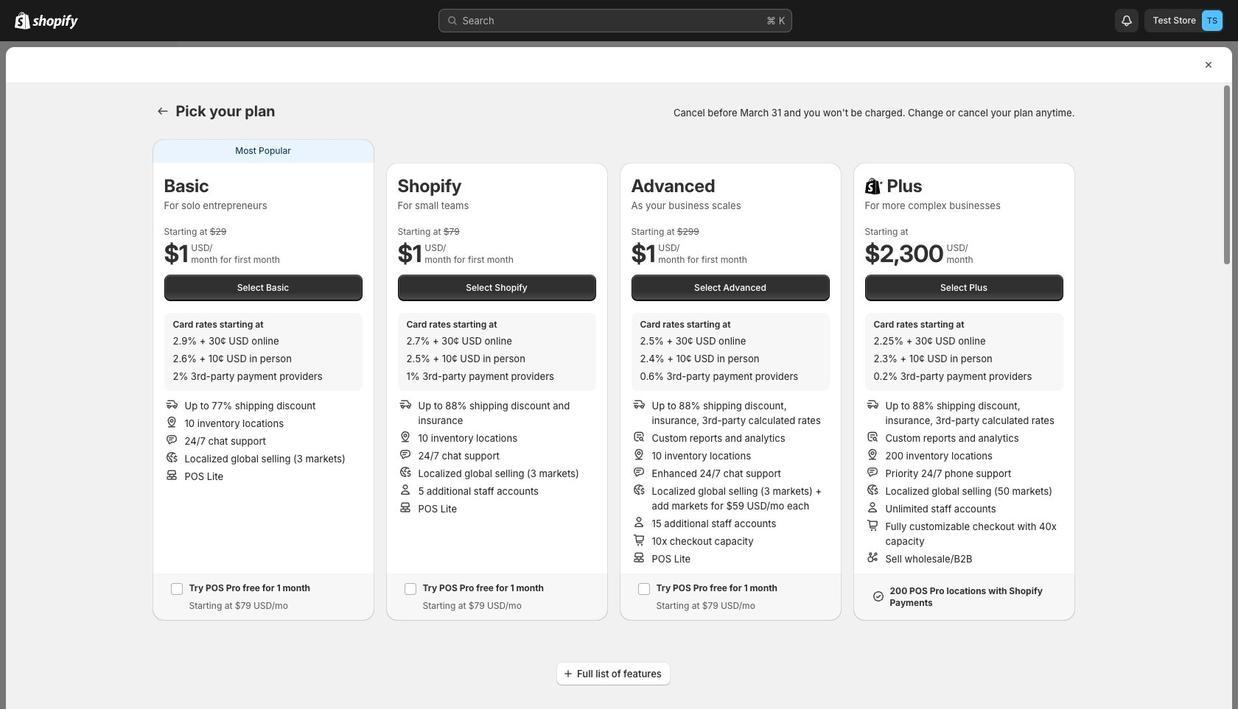 Task type: vqa. For each thing, say whether or not it's contained in the screenshot.
the Settings dialog
yes



Task type: locate. For each thing, give the bounding box(es) containing it.
test store image
[[1202, 10, 1223, 31]]

settings dialog
[[6, 47, 1232, 710]]

shopify image
[[32, 15, 78, 29]]

shopify image
[[15, 12, 30, 29]]



